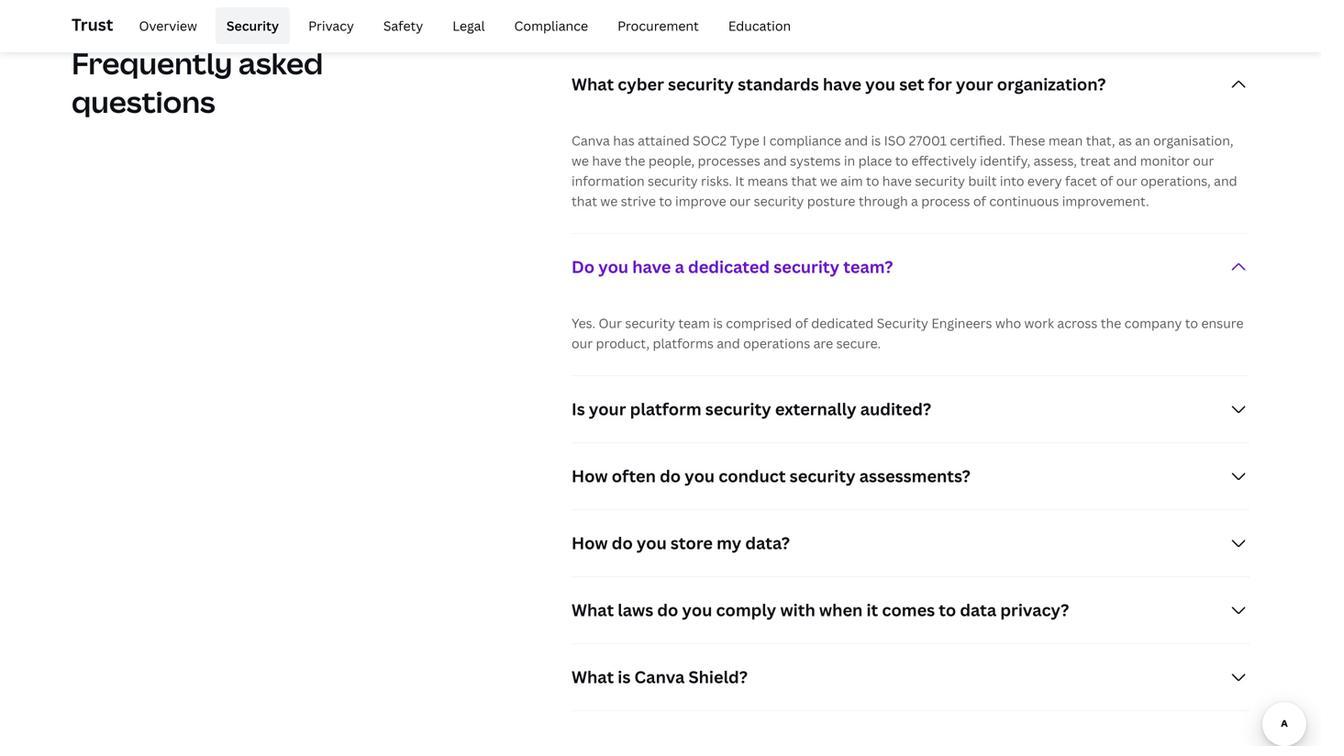 Task type: describe. For each thing, give the bounding box(es) containing it.
security left team?
[[774, 256, 840, 278]]

company
[[1125, 314, 1183, 332]]

how for how do you store my data?
[[572, 532, 608, 554]]

facet
[[1066, 172, 1098, 190]]

comply
[[716, 599, 777, 621]]

it
[[736, 172, 745, 190]]

standards
[[738, 73, 819, 95]]

security down the effectively
[[915, 172, 966, 190]]

set
[[900, 73, 925, 95]]

you left 'set'
[[866, 73, 896, 95]]

that,
[[1087, 132, 1116, 149]]

how often do you conduct security assessments? button
[[572, 443, 1250, 509]]

people,
[[649, 152, 695, 169]]

do inside the how do you store my data? dropdown button
[[612, 532, 633, 554]]

the inside yes. our security team is comprised of dedicated security engineers who work across the company to ensure our product, platforms and operations are secure.
[[1101, 314, 1122, 332]]

legal link
[[442, 7, 496, 44]]

is your platform security externally audited?
[[572, 398, 932, 420]]

the down publicly,
[[742, 10, 763, 27]]

of inside yes. our security team is comprised of dedicated security engineers who work across the company to ensure our product, platforms and operations are secure.
[[796, 314, 808, 332]]

privacy?
[[1001, 599, 1070, 621]]

and up in
[[845, 132, 868, 149]]

monitor
[[1141, 152, 1190, 169]]

compliance link
[[504, 7, 599, 44]]

education link
[[718, 7, 802, 44]]

that inside if you publish a design publicly, this changes the privacy settings and the design can then be accessed by anyone that has the url to the file.
[[620, 10, 646, 27]]

security down the 'externally'
[[790, 465, 856, 487]]

privacy
[[872, 0, 918, 7]]

2 horizontal spatial that
[[792, 172, 817, 190]]

process
[[922, 192, 971, 210]]

aim
[[841, 172, 863, 190]]

if you publish a design publicly, this changes the privacy settings and the design can then be accessed by anyone that has the url to the file.
[[572, 0, 1219, 27]]

what is canva shield? button
[[572, 644, 1250, 710]]

0 horizontal spatial we
[[572, 152, 589, 169]]

with
[[781, 599, 816, 621]]

education
[[729, 17, 791, 34]]

shield?
[[689, 666, 748, 688]]

attained
[[638, 132, 690, 149]]

is
[[572, 398, 585, 420]]

posture
[[807, 192, 856, 210]]

data?
[[746, 532, 790, 554]]

compliance
[[770, 132, 842, 149]]

systems
[[790, 152, 841, 169]]

have up through on the right top
[[883, 172, 912, 190]]

canva inside canva has attained soc2 type i compliance and is iso 27001 certified. these mean that, as an organisation, we have the people, processes and systems in place to effectively identify, assess, treat and monitor our information security risks. it means that we aim to have security built into every facet of our operations, and that we strive to improve our security posture through a process of continuous improvement.
[[572, 132, 610, 149]]

security inside yes. our security team is comprised of dedicated security engineers who work across the company to ensure our product, platforms and operations are secure.
[[625, 314, 676, 332]]

what for what laws do you comply with when it comes to data privacy?
[[572, 599, 614, 621]]

security up conduct
[[706, 398, 772, 420]]

publish
[[610, 0, 656, 7]]

security up soc2
[[668, 73, 734, 95]]

url
[[698, 10, 723, 27]]

what cyber security standards have you set for your organization?
[[572, 73, 1106, 95]]

privacy
[[308, 17, 354, 34]]

my
[[717, 532, 742, 554]]

dedicated inside dropdown button
[[688, 256, 770, 278]]

means
[[748, 172, 789, 190]]

to inside if you publish a design publicly, this changes the privacy settings and the design can then be accessed by anyone that has the url to the file.
[[726, 10, 739, 27]]

0 horizontal spatial that
[[572, 192, 598, 210]]

the left the url
[[674, 10, 695, 27]]

1 vertical spatial your
[[589, 398, 626, 420]]

do
[[572, 256, 595, 278]]

for
[[929, 73, 953, 95]]

improve
[[676, 192, 727, 210]]

can
[[1067, 0, 1089, 7]]

menu bar containing overview
[[121, 7, 802, 44]]

our inside yes. our security team is comprised of dedicated security engineers who work across the company to ensure our product, platforms and operations are secure.
[[572, 335, 593, 352]]

file.
[[766, 10, 788, 27]]

what laws do you comply with when it comes to data privacy?
[[572, 599, 1070, 621]]

is inside canva has attained soc2 type i compliance and is iso 27001 certified. these mean that, as an organisation, we have the people, processes and systems in place to effectively identify, assess, treat and monitor our information security risks. it means that we aim to have security built into every facet of our operations, and that we strive to improve our security posture through a process of continuous improvement.
[[872, 132, 881, 149]]

what for what is canva shield?
[[572, 666, 614, 688]]

security inside menu bar
[[227, 17, 279, 34]]

is inside yes. our security team is comprised of dedicated security engineers who work across the company to ensure our product, platforms and operations are secure.
[[713, 314, 723, 332]]

how do you store my data? button
[[572, 510, 1250, 576]]

safety
[[384, 17, 423, 34]]

security inside yes. our security team is comprised of dedicated security engineers who work across the company to ensure our product, platforms and operations are secure.
[[877, 314, 929, 332]]

our
[[599, 314, 622, 332]]

an
[[1136, 132, 1151, 149]]

laws
[[618, 599, 654, 621]]

to down the place
[[867, 172, 880, 190]]

27001
[[909, 132, 947, 149]]

it
[[867, 599, 879, 621]]

frequently
[[72, 43, 233, 83]]

do for laws
[[658, 599, 679, 621]]

you inside if you publish a design publicly, this changes the privacy settings and the design can then be accessed by anyone that has the url to the file.
[[584, 0, 607, 7]]

conduct
[[719, 465, 786, 487]]

to right strive
[[659, 192, 673, 210]]

1 horizontal spatial of
[[974, 192, 987, 210]]

2 horizontal spatial of
[[1101, 172, 1114, 190]]

1 design from the left
[[669, 0, 710, 7]]

what for what cyber security standards have you set for your organization?
[[572, 73, 614, 95]]

effectively
[[912, 152, 977, 169]]

a for security
[[675, 256, 685, 278]]

do you have a dedicated security team?
[[572, 256, 893, 278]]

who
[[996, 314, 1022, 332]]

settings
[[921, 0, 970, 7]]

safety link
[[373, 7, 434, 44]]

and right operations,
[[1215, 172, 1238, 190]]

through
[[859, 192, 908, 210]]

assess,
[[1034, 152, 1078, 169]]

the right settings
[[1000, 0, 1020, 7]]

privacy link
[[297, 7, 365, 44]]

you right the 'do'
[[599, 256, 629, 278]]

you left store
[[637, 532, 667, 554]]

compliance
[[515, 17, 588, 34]]

product,
[[596, 335, 650, 352]]

in
[[844, 152, 856, 169]]

what cyber security standards have you set for your organization? button
[[572, 51, 1250, 117]]

security down people,
[[648, 172, 698, 190]]

this
[[768, 0, 791, 7]]

ensure
[[1202, 314, 1244, 332]]

into
[[1000, 172, 1025, 190]]

processes
[[698, 152, 761, 169]]

and up means
[[764, 152, 787, 169]]

the left privacy
[[848, 0, 869, 7]]



Task type: vqa. For each thing, say whether or not it's contained in the screenshot.
Magenta #cb6ce6 icon
no



Task type: locate. For each thing, give the bounding box(es) containing it.
when
[[820, 599, 863, 621]]

menu bar
[[121, 7, 802, 44]]

our
[[1194, 152, 1215, 169], [1117, 172, 1138, 190], [730, 192, 751, 210], [572, 335, 593, 352]]

information
[[572, 172, 645, 190]]

2 vertical spatial do
[[658, 599, 679, 621]]

the
[[848, 0, 869, 7], [1000, 0, 1020, 7], [674, 10, 695, 27], [742, 10, 763, 27], [625, 152, 646, 169], [1101, 314, 1122, 332]]

0 vertical spatial how
[[572, 465, 608, 487]]

mean
[[1049, 132, 1083, 149]]

0 horizontal spatial a
[[659, 0, 666, 7]]

1 vertical spatial of
[[974, 192, 987, 210]]

we down the 'information'
[[601, 192, 618, 210]]

our down yes.
[[572, 335, 593, 352]]

do right "often"
[[660, 465, 681, 487]]

your
[[956, 73, 994, 95], [589, 398, 626, 420]]

yes. our security team is comprised of dedicated security engineers who work across the company to ensure our product, platforms and operations are secure.
[[572, 314, 1244, 352]]

our up 'improvement.'
[[1117, 172, 1138, 190]]

to left ensure
[[1186, 314, 1199, 332]]

you left conduct
[[685, 465, 715, 487]]

do down "often"
[[612, 532, 633, 554]]

and inside yes. our security team is comprised of dedicated security engineers who work across the company to ensure our product, platforms and operations are secure.
[[717, 335, 741, 352]]

dedicated inside yes. our security team is comprised of dedicated security engineers who work across the company to ensure our product, platforms and operations are secure.
[[812, 314, 874, 332]]

0 vertical spatial security
[[227, 17, 279, 34]]

do inside "how often do you conduct security assessments?" dropdown button
[[660, 465, 681, 487]]

your right 'for' at the top
[[956, 73, 994, 95]]

operations
[[744, 335, 811, 352]]

that down publish
[[620, 10, 646, 27]]

are
[[814, 335, 834, 352]]

continuous
[[990, 192, 1060, 210]]

1 horizontal spatial that
[[620, 10, 646, 27]]

a left "process"
[[911, 192, 919, 210]]

yes.
[[572, 314, 596, 332]]

1 vertical spatial dedicated
[[812, 314, 874, 332]]

2 design from the left
[[1024, 0, 1064, 7]]

then
[[1093, 0, 1121, 7]]

team
[[679, 314, 710, 332]]

1 vertical spatial security
[[877, 314, 929, 332]]

0 horizontal spatial has
[[613, 132, 635, 149]]

to down publicly,
[[726, 10, 739, 27]]

a up procurement link
[[659, 0, 666, 7]]

that down systems
[[792, 172, 817, 190]]

security down means
[[754, 192, 804, 210]]

0 vertical spatial is
[[872, 132, 881, 149]]

is your platform security externally audited? button
[[572, 376, 1250, 442]]

1 vertical spatial is
[[713, 314, 723, 332]]

your right is
[[589, 398, 626, 420]]

3 what from the top
[[572, 666, 614, 688]]

store
[[671, 532, 713, 554]]

to left data
[[939, 599, 957, 621]]

a for publicly,
[[659, 0, 666, 7]]

data
[[960, 599, 997, 621]]

that down the 'information'
[[572, 192, 598, 210]]

0 vertical spatial your
[[956, 73, 994, 95]]

have up the 'information'
[[592, 152, 622, 169]]

audited?
[[861, 398, 932, 420]]

canva up the 'information'
[[572, 132, 610, 149]]

2 horizontal spatial is
[[872, 132, 881, 149]]

1 vertical spatial that
[[792, 172, 817, 190]]

do for often
[[660, 465, 681, 487]]

changes
[[794, 0, 845, 7]]

of up 'improvement.'
[[1101, 172, 1114, 190]]

the right the across
[[1101, 314, 1122, 332]]

security up the product, on the left top
[[625, 314, 676, 332]]

how often do you conduct security assessments?
[[572, 465, 971, 487]]

treat
[[1081, 152, 1111, 169]]

is inside "dropdown button"
[[618, 666, 631, 688]]

to inside yes. our security team is comprised of dedicated security engineers who work across the company to ensure our product, platforms and operations are secure.
[[1186, 314, 1199, 332]]

and inside if you publish a design publicly, this changes the privacy settings and the design can then be accessed by anyone that has the url to the file.
[[973, 0, 997, 7]]

our down it
[[730, 192, 751, 210]]

do inside what laws do you comply with when it comes to data privacy? dropdown button
[[658, 599, 679, 621]]

and
[[973, 0, 997, 7], [845, 132, 868, 149], [764, 152, 787, 169], [1114, 152, 1138, 169], [1215, 172, 1238, 190], [717, 335, 741, 352]]

a inside if you publish a design publicly, this changes the privacy settings and the design can then be accessed by anyone that has the url to the file.
[[659, 0, 666, 7]]

1 what from the top
[[572, 73, 614, 95]]

comes
[[882, 599, 935, 621]]

1 vertical spatial do
[[612, 532, 633, 554]]

you
[[584, 0, 607, 7], [866, 73, 896, 95], [599, 256, 629, 278], [685, 465, 715, 487], [637, 532, 667, 554], [682, 599, 713, 621]]

i
[[763, 132, 767, 149]]

risks.
[[701, 172, 733, 190]]

identify,
[[980, 152, 1031, 169]]

1 horizontal spatial is
[[713, 314, 723, 332]]

platform
[[630, 398, 702, 420]]

canva left the shield?
[[635, 666, 685, 688]]

have right standards
[[823, 73, 862, 95]]

0 vertical spatial dedicated
[[688, 256, 770, 278]]

certified.
[[950, 132, 1006, 149]]

do right laws on the bottom left of the page
[[658, 599, 679, 621]]

0 horizontal spatial of
[[796, 314, 808, 332]]

security
[[668, 73, 734, 95], [648, 172, 698, 190], [915, 172, 966, 190], [754, 192, 804, 210], [774, 256, 840, 278], [625, 314, 676, 332], [706, 398, 772, 420], [790, 465, 856, 487]]

has left attained
[[613, 132, 635, 149]]

organization?
[[998, 73, 1106, 95]]

we up the 'information'
[[572, 152, 589, 169]]

operations,
[[1141, 172, 1211, 190]]

0 vertical spatial what
[[572, 73, 614, 95]]

of up operations
[[796, 314, 808, 332]]

we
[[572, 152, 589, 169], [821, 172, 838, 190], [601, 192, 618, 210]]

has down publish
[[649, 10, 671, 27]]

and down as
[[1114, 152, 1138, 169]]

cyber
[[618, 73, 664, 95]]

2 vertical spatial what
[[572, 666, 614, 688]]

security up asked
[[227, 17, 279, 34]]

as
[[1119, 132, 1133, 149]]

team?
[[844, 256, 893, 278]]

externally
[[775, 398, 857, 420]]

1 horizontal spatial has
[[649, 10, 671, 27]]

1 horizontal spatial design
[[1024, 0, 1064, 7]]

is left iso
[[872, 132, 881, 149]]

dedicated up comprised
[[688, 256, 770, 278]]

2 horizontal spatial a
[[911, 192, 919, 210]]

a inside canva has attained soc2 type i compliance and is iso 27001 certified. these mean that, as an organisation, we have the people, processes and systems in place to effectively identify, assess, treat and monitor our information security risks. it means that we aim to have security built into every facet of our operations, and that we strive to improve our security posture through a process of continuous improvement.
[[911, 192, 919, 210]]

work
[[1025, 314, 1055, 332]]

how do you store my data?
[[572, 532, 790, 554]]

questions
[[72, 82, 215, 122]]

have down strive
[[633, 256, 671, 278]]

the up the 'information'
[[625, 152, 646, 169]]

0 vertical spatial do
[[660, 465, 681, 487]]

security link
[[216, 7, 290, 44]]

has inside if you publish a design publicly, this changes the privacy settings and the design can then be accessed by anyone that has the url to the file.
[[649, 10, 671, 27]]

design up the url
[[669, 0, 710, 7]]

1 vertical spatial what
[[572, 599, 614, 621]]

0 vertical spatial canva
[[572, 132, 610, 149]]

a inside do you have a dedicated security team? dropdown button
[[675, 256, 685, 278]]

2 horizontal spatial we
[[821, 172, 838, 190]]

0 horizontal spatial your
[[589, 398, 626, 420]]

dedicated up 'secure.'
[[812, 314, 874, 332]]

and down comprised
[[717, 335, 741, 352]]

that
[[620, 10, 646, 27], [792, 172, 817, 190], [572, 192, 598, 210]]

security up 'secure.'
[[877, 314, 929, 332]]

1 horizontal spatial we
[[601, 192, 618, 210]]

you up anyone
[[584, 0, 607, 7]]

what laws do you comply with when it comes to data privacy? button
[[572, 577, 1250, 643]]

every
[[1028, 172, 1063, 190]]

accessed
[[1143, 0, 1201, 7]]

procurement
[[618, 17, 699, 34]]

asked
[[239, 43, 323, 83]]

security
[[227, 17, 279, 34], [877, 314, 929, 332]]

design left can
[[1024, 0, 1064, 7]]

dedicated
[[688, 256, 770, 278], [812, 314, 874, 332]]

is
[[872, 132, 881, 149], [713, 314, 723, 332], [618, 666, 631, 688]]

2 how from the top
[[572, 532, 608, 554]]

what inside "dropdown button"
[[572, 666, 614, 688]]

2 vertical spatial we
[[601, 192, 618, 210]]

of
[[1101, 172, 1114, 190], [974, 192, 987, 210], [796, 314, 808, 332]]

across
[[1058, 314, 1098, 332]]

0 vertical spatial has
[[649, 10, 671, 27]]

procurement link
[[607, 7, 710, 44]]

type
[[730, 132, 760, 149]]

0 horizontal spatial dedicated
[[688, 256, 770, 278]]

0 vertical spatial we
[[572, 152, 589, 169]]

strive
[[621, 192, 656, 210]]

what is canva shield?
[[572, 666, 748, 688]]

to inside what laws do you comply with when it comes to data privacy? dropdown button
[[939, 599, 957, 621]]

the inside canva has attained soc2 type i compliance and is iso 27001 certified. these mean that, as an organisation, we have the people, processes and systems in place to effectively identify, assess, treat and monitor our information security risks. it means that we aim to have security built into every facet of our operations, and that we strive to improve our security posture through a process of continuous improvement.
[[625, 152, 646, 169]]

do
[[660, 465, 681, 487], [612, 532, 633, 554], [658, 599, 679, 621]]

2 vertical spatial that
[[572, 192, 598, 210]]

you left comply
[[682, 599, 713, 621]]

if
[[572, 0, 581, 7]]

is down laws on the bottom left of the page
[[618, 666, 631, 688]]

is right team
[[713, 314, 723, 332]]

0 vertical spatial a
[[659, 0, 666, 7]]

1 vertical spatial how
[[572, 532, 608, 554]]

these
[[1009, 132, 1046, 149]]

0 horizontal spatial canva
[[572, 132, 610, 149]]

have
[[823, 73, 862, 95], [592, 152, 622, 169], [883, 172, 912, 190], [633, 256, 671, 278]]

1 horizontal spatial dedicated
[[812, 314, 874, 332]]

engineers
[[932, 314, 993, 332]]

0 vertical spatial that
[[620, 10, 646, 27]]

2 vertical spatial of
[[796, 314, 808, 332]]

we up posture
[[821, 172, 838, 190]]

place
[[859, 152, 893, 169]]

1 horizontal spatial security
[[877, 314, 929, 332]]

a up team
[[675, 256, 685, 278]]

secure.
[[837, 335, 881, 352]]

of down the built
[[974, 192, 987, 210]]

how for how often do you conduct security assessments?
[[572, 465, 608, 487]]

1 vertical spatial has
[[613, 132, 635, 149]]

0 horizontal spatial design
[[669, 0, 710, 7]]

be
[[1124, 0, 1140, 7]]

0 horizontal spatial is
[[618, 666, 631, 688]]

has inside canva has attained soc2 type i compliance and is iso 27001 certified. these mean that, as an organisation, we have the people, processes and systems in place to effectively identify, assess, treat and monitor our information security risks. it means that we aim to have security built into every facet of our operations, and that we strive to improve our security posture through a process of continuous improvement.
[[613, 132, 635, 149]]

to down iso
[[896, 152, 909, 169]]

0 vertical spatial of
[[1101, 172, 1114, 190]]

canva inside "dropdown button"
[[635, 666, 685, 688]]

1 horizontal spatial a
[[675, 256, 685, 278]]

1 vertical spatial canva
[[635, 666, 685, 688]]

2 vertical spatial a
[[675, 256, 685, 278]]

comprised
[[726, 314, 792, 332]]

trust
[[72, 13, 113, 36]]

our down organisation,
[[1194, 152, 1215, 169]]

1 how from the top
[[572, 465, 608, 487]]

design
[[669, 0, 710, 7], [1024, 0, 1064, 7]]

platforms
[[653, 335, 714, 352]]

and right settings
[[973, 0, 997, 7]]

organisation,
[[1154, 132, 1234, 149]]

2 vertical spatial is
[[618, 666, 631, 688]]

1 vertical spatial we
[[821, 172, 838, 190]]

1 horizontal spatial your
[[956, 73, 994, 95]]

0 horizontal spatial security
[[227, 17, 279, 34]]

often
[[612, 465, 656, 487]]

legal
[[453, 17, 485, 34]]

1 vertical spatial a
[[911, 192, 919, 210]]

1 horizontal spatial canva
[[635, 666, 685, 688]]

2 what from the top
[[572, 599, 614, 621]]



